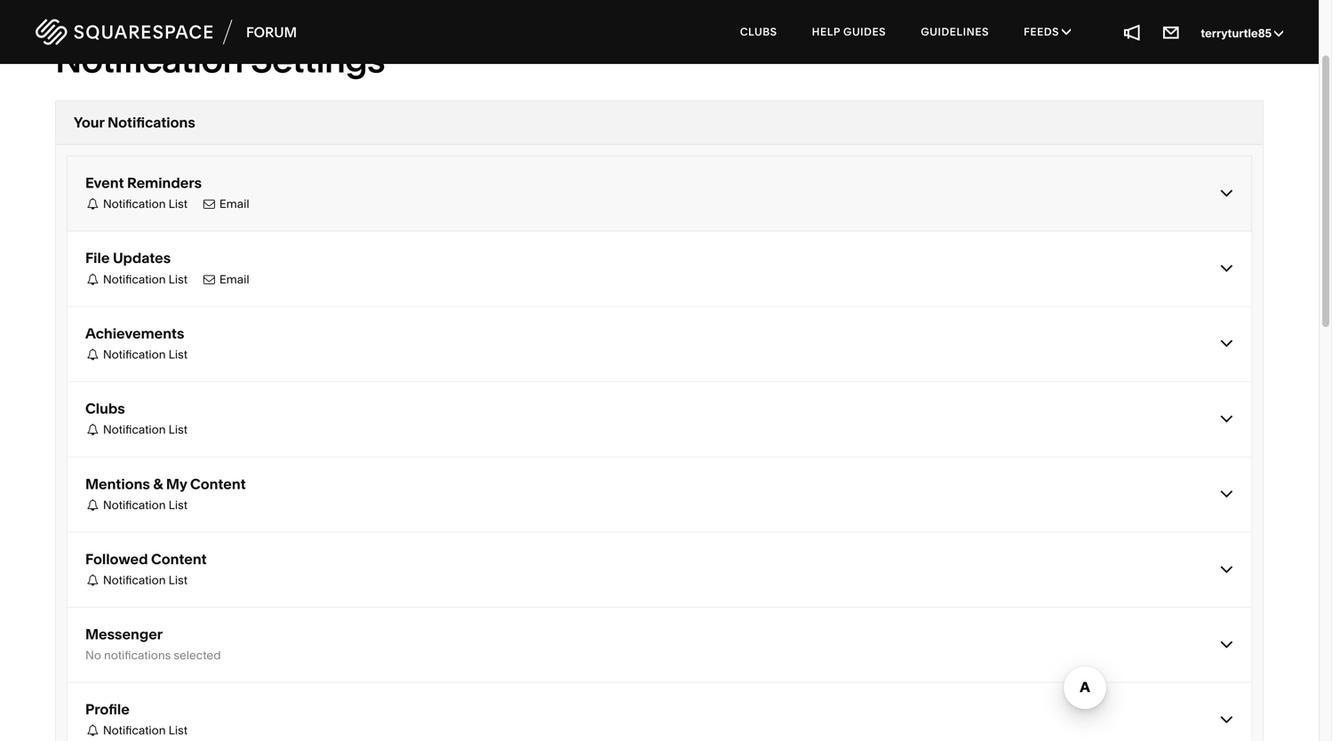 Task type: describe. For each thing, give the bounding box(es) containing it.
squarespace forum image
[[36, 16, 297, 48]]

3 fw image from the top
[[85, 349, 100, 360]]

angle down image for profile
[[1220, 709, 1233, 730]]

email for file updates
[[217, 272, 249, 286]]

0 horizontal spatial clubs
[[85, 400, 125, 417]]

notification list for clubs
[[100, 423, 188, 437]]

angle down image for mentions & my content
[[1220, 483, 1233, 504]]

list for mentions & my content
[[168, 498, 188, 512]]

updates
[[113, 249, 171, 267]]

1 vertical spatial content
[[151, 550, 207, 568]]

fw image for profile
[[85, 725, 100, 736]]

notification list for mentions & my content
[[100, 498, 188, 512]]

0 vertical spatial content
[[190, 475, 246, 493]]

caret down image
[[1274, 27, 1283, 39]]

4 angle down image from the top
[[1220, 633, 1233, 655]]

1 fw image from the top
[[85, 198, 100, 210]]

profile
[[85, 701, 130, 718]]

notification down achievements
[[103, 347, 166, 362]]

achievements
[[85, 325, 184, 342]]

file updates
[[85, 249, 171, 267]]

1 list from the top
[[168, 197, 188, 211]]

2 fw image from the top
[[85, 274, 100, 285]]

notification list for profile
[[100, 724, 188, 738]]

fw image for mentions & my content
[[85, 499, 100, 511]]

angle down image for achievements
[[1220, 333, 1233, 354]]

followed
[[85, 550, 148, 568]]

selected
[[174, 648, 221, 663]]

notifications
[[104, 648, 171, 663]]

event
[[85, 174, 124, 192]]

guidelines
[[921, 25, 989, 38]]

0 vertical spatial clubs
[[740, 25, 777, 38]]

notifications image
[[1122, 22, 1142, 42]]

notification down 'profile'
[[103, 724, 166, 738]]

help guides
[[812, 25, 886, 38]]

guides
[[843, 25, 886, 38]]

feeds
[[1024, 25, 1062, 38]]

list for clubs
[[168, 423, 188, 437]]

help
[[812, 25, 840, 38]]

notification up notifications
[[55, 38, 243, 81]]

&
[[153, 475, 163, 493]]

settings
[[251, 38, 385, 81]]

list for profile
[[168, 724, 188, 738]]

notification up mentions
[[103, 423, 166, 437]]

notification list for achievements
[[100, 347, 188, 362]]

2 list from the top
[[168, 272, 188, 286]]

4 fw image from the top
[[85, 575, 100, 586]]

notification list for followed content
[[100, 573, 188, 587]]



Task type: vqa. For each thing, say whether or not it's contained in the screenshot.
third Notification List from the bottom of the page
yes



Task type: locate. For each thing, give the bounding box(es) containing it.
4 angle down image from the top
[[1220, 709, 1233, 730]]

4 notification list from the top
[[100, 423, 188, 437]]

5 notification list from the top
[[100, 498, 188, 512]]

list down achievements
[[168, 347, 188, 362]]

7 notification list from the top
[[100, 724, 188, 738]]

event reminders
[[85, 174, 202, 192]]

angle down image
[[1220, 257, 1233, 279], [1220, 483, 1233, 504], [1220, 558, 1233, 580], [1220, 633, 1233, 655]]

email for event reminders
[[217, 197, 249, 211]]

notification list down achievements
[[100, 347, 188, 362]]

6 list from the top
[[168, 573, 188, 587]]

clubs left help
[[740, 25, 777, 38]]

2 angle down image from the top
[[1220, 333, 1233, 354]]

3 angle down image from the top
[[1220, 558, 1233, 580]]

list
[[168, 197, 188, 211], [168, 272, 188, 286], [168, 347, 188, 362], [168, 423, 188, 437], [168, 498, 188, 512], [168, 573, 188, 587], [168, 724, 188, 738]]

content right followed
[[151, 550, 207, 568]]

1 horizontal spatial clubs
[[740, 25, 777, 38]]

notification list down "updates"
[[100, 272, 188, 286]]

notification list down 'profile'
[[100, 724, 188, 738]]

caret down image
[[1062, 26, 1071, 37]]

fw image down achievements
[[85, 349, 100, 360]]

notification list down &
[[100, 498, 188, 512]]

notification down "event reminders"
[[103, 197, 166, 211]]

notification settings
[[55, 38, 385, 81]]

content
[[190, 475, 246, 493], [151, 550, 207, 568]]

mentions
[[85, 475, 150, 493]]

angle down image for event reminders
[[1220, 182, 1233, 203]]

notification down mentions
[[103, 498, 166, 512]]

mentions & my content
[[85, 475, 246, 493]]

content right the my on the left bottom of page
[[190, 475, 246, 493]]

clubs
[[740, 25, 777, 38], [85, 400, 125, 417]]

messages image
[[1162, 22, 1181, 42]]

notification
[[55, 38, 243, 81], [103, 197, 166, 211], [103, 272, 166, 286], [103, 347, 166, 362], [103, 423, 166, 437], [103, 498, 166, 512], [103, 573, 166, 587], [103, 724, 166, 738]]

fw image down file
[[85, 274, 100, 285]]

terryturtle85
[[1201, 26, 1274, 41]]

clubs link
[[724, 9, 793, 55]]

help guides link
[[796, 9, 902, 55]]

3 angle down image from the top
[[1220, 408, 1233, 429]]

5 list from the top
[[168, 498, 188, 512]]

terryturtle85 link
[[1201, 26, 1283, 41]]

7 list from the top
[[168, 724, 188, 738]]

list for followed content
[[168, 573, 188, 587]]

messenger no notifications selected
[[85, 626, 221, 663]]

messenger
[[85, 626, 163, 643]]

1 email from the top
[[217, 197, 249, 211]]

fw image
[[85, 198, 100, 210], [85, 274, 100, 285], [85, 349, 100, 360], [85, 575, 100, 586]]

2 email from the top
[[217, 272, 249, 286]]

notifications
[[108, 114, 195, 131]]

list down followed content
[[168, 573, 188, 587]]

fw image down event
[[85, 198, 100, 210]]

fw image
[[202, 198, 217, 210], [202, 274, 217, 285], [85, 424, 100, 436], [85, 499, 100, 511], [85, 725, 100, 736]]

6 notification list from the top
[[100, 573, 188, 587]]

clubs up mentions
[[85, 400, 125, 417]]

list for achievements
[[168, 347, 188, 362]]

angle down image
[[1220, 182, 1233, 203], [1220, 333, 1233, 354], [1220, 408, 1233, 429], [1220, 709, 1233, 730]]

1 angle down image from the top
[[1220, 257, 1233, 279]]

3 list from the top
[[168, 347, 188, 362]]

notification list down "event reminders"
[[100, 197, 188, 211]]

notification list
[[100, 197, 188, 211], [100, 272, 188, 286], [100, 347, 188, 362], [100, 423, 188, 437], [100, 498, 188, 512], [100, 573, 188, 587], [100, 724, 188, 738]]

list down the my on the left bottom of page
[[168, 498, 188, 512]]

email
[[217, 197, 249, 211], [217, 272, 249, 286]]

3 notification list from the top
[[100, 347, 188, 362]]

followed content
[[85, 550, 207, 568]]

list up the my on the left bottom of page
[[168, 423, 188, 437]]

your notifications
[[74, 114, 195, 131]]

guidelines link
[[905, 9, 1005, 55]]

file
[[85, 249, 110, 267]]

4 list from the top
[[168, 423, 188, 437]]

notification down followed content
[[103, 573, 166, 587]]

notification down file updates at the left top
[[103, 272, 166, 286]]

2 angle down image from the top
[[1220, 483, 1233, 504]]

your
[[74, 114, 104, 131]]

list down "updates"
[[168, 272, 188, 286]]

fw image for clubs
[[85, 424, 100, 436]]

1 notification list from the top
[[100, 197, 188, 211]]

angle down image for clubs
[[1220, 408, 1233, 429]]

my
[[166, 475, 187, 493]]

angle down image for file updates
[[1220, 257, 1233, 279]]

list down the reminders
[[168, 197, 188, 211]]

feeds link
[[1008, 9, 1087, 55]]

1 vertical spatial email
[[217, 272, 249, 286]]

notification list down followed content
[[100, 573, 188, 587]]

1 angle down image from the top
[[1220, 182, 1233, 203]]

no
[[85, 648, 101, 663]]

fw image down followed
[[85, 575, 100, 586]]

2 notification list from the top
[[100, 272, 188, 286]]

1 vertical spatial clubs
[[85, 400, 125, 417]]

list down selected
[[168, 724, 188, 738]]

reminders
[[127, 174, 202, 192]]

angle down image for followed content
[[1220, 558, 1233, 580]]

notification list up &
[[100, 423, 188, 437]]

0 vertical spatial email
[[217, 197, 249, 211]]



